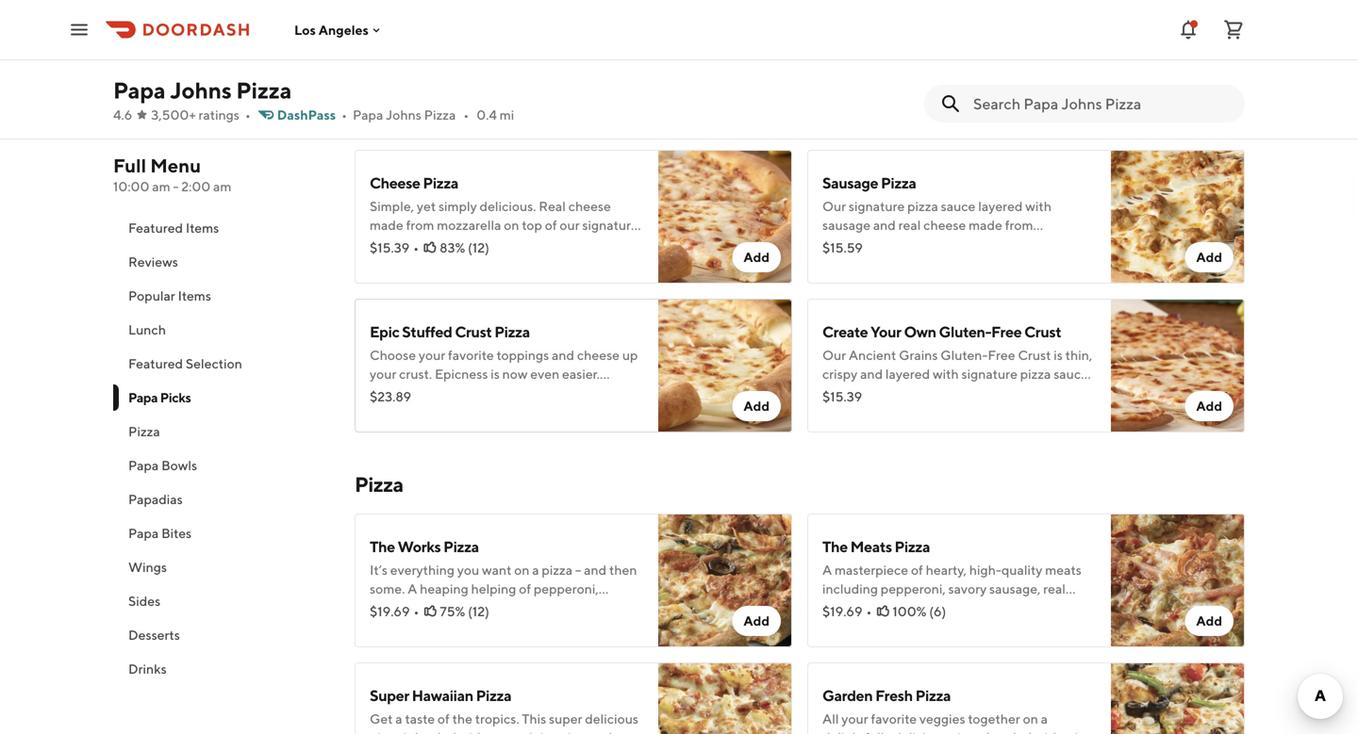 Task type: vqa. For each thing, say whether or not it's contained in the screenshot.
Crust
yes



Task type: locate. For each thing, give the bounding box(es) containing it.
• left the #1
[[342, 107, 347, 123]]

your up ancient
[[871, 323, 902, 341]]

papa bowls
[[128, 458, 197, 474]]

• left "0.4"
[[464, 107, 469, 123]]

pizza right the meats in the right of the page
[[895, 538, 930, 556]]

1 vertical spatial a
[[613, 385, 620, 401]]

menu
[[150, 155, 201, 177]]

1 horizontal spatial $19.69
[[823, 604, 863, 620]]

our inside "sausage pizza our signature pizza sauce layered with sausage and real cheese made from mozzarella for a taste you'll crave. your choice of crust."
[[823, 199, 846, 214]]

crust. down paired at the left of page
[[542, 404, 575, 420]]

and up easier. at the left
[[552, 348, 575, 363]]

with down easier. at the left
[[584, 385, 611, 401]]

papa left bowls
[[128, 458, 159, 474]]

cheese-
[[461, 404, 509, 420]]

1 featured from the top
[[128, 220, 183, 236]]

and down ancient
[[861, 367, 883, 382]]

epic stuffed crust pizza choose your favorite toppings and cheese up your crust. epicness is now even easier. indulge in your favorite pizza paired with a pillowy, savory, cheese-filled crust.
[[370, 323, 638, 420]]

is down 'delicious'
[[1071, 78, 1080, 93]]

in
[[419, 385, 429, 401]]

1 horizontal spatial am
[[213, 179, 232, 194]]

favorite up the cheese-
[[462, 385, 507, 401]]

sauce
[[941, 199, 976, 214]]

0 vertical spatial layered
[[979, 199, 1023, 214]]

0 horizontal spatial is
[[491, 367, 500, 382]]

featured selection button
[[113, 347, 332, 381]]

and right mozzarella, at the right bottom of the page
[[1030, 385, 1053, 401]]

garden fresh pizza image
[[1111, 663, 1245, 735]]

0 vertical spatial johns
[[170, 77, 232, 104]]

0 horizontal spatial with
[[584, 385, 611, 401]]

$19.69 • left 100%
[[823, 604, 872, 620]]

2 vertical spatial is
[[491, 367, 500, 382]]

wings button
[[113, 551, 332, 585]]

0 horizontal spatial am
[[152, 179, 170, 194]]

and up "mozzarella" on the right
[[874, 217, 896, 233]]

toppings.
[[871, 404, 927, 420]]

with
[[942, 59, 972, 75]]

from down grains
[[929, 385, 958, 401]]

gluten-
[[939, 323, 992, 341], [941, 348, 988, 363]]

2 vertical spatial favorite
[[823, 404, 869, 420]]

0 vertical spatial made
[[969, 217, 1003, 233]]

the for the meats pizza
[[823, 538, 848, 556]]

pizza right sausage at the top of the page
[[881, 174, 917, 192]]

1 horizontal spatial from
[[1005, 217, 1034, 233]]

real
[[899, 217, 921, 233], [823, 385, 845, 401]]

1 horizontal spatial signature
[[962, 367, 1018, 382]]

pizza right most
[[424, 107, 456, 123]]

real inside the create your own gluten-free crust our ancient grains gluten-free crust is thin, crispy and layered with signature pizza sauce, real cheese made from mozzarella, and your favorite toppings.
[[823, 385, 845, 401]]

pizza down papa picks
[[128, 424, 160, 440]]

pizza inside build your own custom pizza and we'll handcraft it for you. with so many delicious options to choose from, your masterpiece is waiting!
[[961, 40, 992, 56]]

pepperoni pizza image
[[659, 1, 793, 135]]

papa bowls button
[[113, 449, 332, 483]]

add for the works pizza
[[744, 614, 770, 629]]

with right sauce
[[1026, 199, 1052, 214]]

1 vertical spatial your
[[871, 323, 902, 341]]

your up savory,
[[432, 385, 459, 401]]

create your own gluten-free crust image
[[1111, 299, 1245, 433]]

choose
[[370, 348, 416, 363]]

open menu image
[[68, 18, 91, 41]]

1 vertical spatial for
[[890, 236, 907, 252]]

sausage
[[823, 174, 879, 192]]

0 horizontal spatial a
[[613, 385, 620, 401]]

your inside the create your own gluten-free crust our ancient grains gluten-free crust is thin, crispy and layered with signature pizza sauce, real cheese made from mozzarella, and your favorite toppings.
[[871, 323, 902, 341]]

favorite down crispy
[[823, 404, 869, 420]]

reviews button
[[113, 245, 332, 279]]

1 (12) from the top
[[468, 240, 490, 256]]

papa for papa johns pizza
[[113, 77, 166, 104]]

• left "83%"
[[413, 240, 419, 256]]

made up toppings.
[[893, 385, 927, 401]]

83%
[[440, 240, 465, 256]]

popular
[[128, 288, 175, 304]]

from inside "sausage pizza our signature pizza sauce layered with sausage and real cheese made from mozzarella for a taste you'll crave. your choice of crust."
[[1005, 217, 1034, 233]]

featured selection
[[128, 356, 242, 372]]

options
[[823, 78, 868, 93]]

pizza up dashpass
[[236, 77, 292, 104]]

from,
[[931, 78, 962, 93]]

1 vertical spatial with
[[933, 367, 959, 382]]

is left the thin,
[[1054, 348, 1063, 363]]

1 horizontal spatial with
[[933, 367, 959, 382]]

from up crave.
[[1005, 217, 1034, 233]]

the meats pizza
[[823, 538, 930, 556]]

pizza left sauce
[[908, 199, 939, 214]]

a inside "sausage pizza our signature pizza sauce layered with sausage and real cheese made from mozzarella for a taste you'll crave. your choice of crust."
[[909, 236, 916, 252]]

johns up 3,500+ ratings •
[[170, 77, 232, 104]]

cheese up the taste
[[924, 217, 966, 233]]

1 vertical spatial featured
[[128, 356, 183, 372]]

add for cheese pizza
[[744, 250, 770, 265]]

$19.69
[[370, 604, 410, 620], [823, 604, 863, 620]]

pizza
[[961, 40, 992, 56], [908, 199, 939, 214], [1021, 367, 1051, 382], [510, 385, 541, 401]]

epic stuffed crust pizza image
[[659, 299, 793, 433]]

(12)
[[468, 240, 490, 256], [468, 604, 490, 620]]

pizza inside epic stuffed crust pizza choose your favorite toppings and cheese up your crust. epicness is now even easier. indulge in your favorite pizza paired with a pillowy, savory, cheese-filled crust.
[[510, 385, 541, 401]]

(12) right "83%"
[[468, 240, 490, 256]]

0 items, open order cart image
[[1223, 18, 1245, 41]]

0 vertical spatial $15.39
[[370, 240, 410, 256]]

1 vertical spatial layered
[[886, 367, 930, 382]]

• left "75%"
[[414, 604, 419, 620]]

savory,
[[417, 404, 458, 420]]

0 horizontal spatial $19.69 •
[[370, 604, 419, 620]]

and up many
[[995, 40, 1017, 56]]

$19.69 •
[[370, 604, 419, 620], [823, 604, 872, 620]]

1 our from the top
[[823, 199, 846, 214]]

2 vertical spatial crust.
[[542, 404, 575, 420]]

2 (12) from the top
[[468, 604, 490, 620]]

0 vertical spatial real
[[899, 217, 921, 233]]

2 $19.69 • from the left
[[823, 604, 872, 620]]

our inside the create your own gluten-free crust our ancient grains gluten-free crust is thin, crispy and layered with signature pizza sauce, real cheese made from mozzarella, and your favorite toppings.
[[823, 348, 846, 363]]

3,500+
[[151, 107, 196, 123]]

0 vertical spatial a
[[909, 236, 916, 252]]

a left the taste
[[909, 236, 916, 252]]

the
[[370, 538, 395, 556], [823, 538, 848, 556]]

1 vertical spatial is
[[1054, 348, 1063, 363]]

papa johns pizza • 0.4 mi
[[353, 107, 514, 123]]

pillowy,
[[370, 404, 415, 420]]

1 horizontal spatial crust.
[[542, 404, 575, 420]]

pizza up 'toppings'
[[495, 323, 530, 341]]

0 horizontal spatial johns
[[170, 77, 232, 104]]

pizza up so
[[961, 40, 992, 56]]

1 horizontal spatial made
[[969, 217, 1003, 233]]

favorite inside the create your own gluten-free crust our ancient grains gluten-free crust is thin, crispy and layered with signature pizza sauce, real cheese made from mozzarella, and your favorite toppings.
[[823, 404, 869, 420]]

1 horizontal spatial cheese
[[848, 385, 890, 401]]

papa up 4.6
[[113, 77, 166, 104]]

1 horizontal spatial the
[[823, 538, 848, 556]]

1 vertical spatial johns
[[386, 107, 422, 123]]

1 horizontal spatial your
[[1025, 236, 1052, 252]]

100% (6)
[[893, 604, 947, 620]]

pizza left sauce,
[[1021, 367, 1051, 382]]

cheese
[[370, 174, 420, 192]]

$15.39 left "83%"
[[370, 240, 410, 256]]

papa left picks
[[128, 390, 158, 406]]

papa left the bites
[[128, 526, 159, 542]]

0 vertical spatial your
[[1025, 236, 1052, 252]]

2 vertical spatial cheese
[[848, 385, 890, 401]]

1 horizontal spatial a
[[909, 236, 916, 252]]

crust
[[455, 323, 492, 341], [1025, 323, 1062, 341], [1018, 348, 1051, 363]]

0 horizontal spatial real
[[823, 385, 845, 401]]

custom
[[914, 40, 958, 56]]

2 horizontal spatial crust.
[[838, 255, 871, 271]]

picks
[[160, 390, 191, 406]]

your down sauce,
[[1056, 385, 1082, 401]]

signature up mozzarella, at the right bottom of the page
[[962, 367, 1018, 382]]

1 vertical spatial gluten-
[[941, 348, 988, 363]]

1 horizontal spatial $15.39
[[823, 389, 863, 405]]

•
[[245, 107, 251, 123], [342, 107, 347, 123], [464, 107, 469, 123], [413, 240, 419, 256], [414, 604, 419, 620], [867, 604, 872, 620]]

cheese up easier. at the left
[[577, 348, 620, 363]]

for left the taste
[[890, 236, 907, 252]]

1 vertical spatial our
[[823, 348, 846, 363]]

create your own pizza image
[[1111, 1, 1245, 135]]

75%
[[440, 604, 465, 620]]

0 vertical spatial with
[[1026, 199, 1052, 214]]

$15.39 down crispy
[[823, 389, 863, 405]]

johns right the #1
[[386, 107, 422, 123]]

papadias
[[128, 492, 183, 508]]

1 vertical spatial made
[[893, 385, 927, 401]]

made up you'll
[[969, 217, 1003, 233]]

1 vertical spatial from
[[929, 385, 958, 401]]

0 vertical spatial from
[[1005, 217, 1034, 233]]

a right paired at the left of page
[[613, 385, 620, 401]]

am right 2:00
[[213, 179, 232, 194]]

0 vertical spatial is
[[1071, 78, 1080, 93]]

0 horizontal spatial made
[[893, 385, 927, 401]]

free
[[992, 323, 1022, 341], [988, 348, 1016, 363]]

works
[[398, 538, 441, 556]]

2 horizontal spatial is
[[1071, 78, 1080, 93]]

sausage pizza our signature pizza sauce layered with sausage and real cheese made from mozzarella for a taste you'll crave. your choice of crust.
[[823, 174, 1095, 271]]

you'll
[[951, 236, 984, 252]]

featured inside button
[[128, 220, 183, 236]]

sausage pizza image
[[1111, 150, 1245, 284]]

johns
[[170, 77, 232, 104], [386, 107, 422, 123]]

is left now
[[491, 367, 500, 382]]

(12) right "75%"
[[468, 604, 490, 620]]

easier.
[[562, 367, 600, 382]]

0 horizontal spatial your
[[871, 323, 902, 341]]

the left works
[[370, 538, 395, 556]]

$19.69 left 100%
[[823, 604, 863, 620]]

our up sausage
[[823, 199, 846, 214]]

sausage
[[823, 217, 871, 233]]

hawaiian
[[412, 687, 473, 705]]

los
[[294, 22, 316, 38]]

signature
[[849, 199, 905, 214], [962, 367, 1018, 382]]

crust. up in
[[399, 367, 432, 382]]

1 vertical spatial (12)
[[468, 604, 490, 620]]

your right crave.
[[1025, 236, 1052, 252]]

$19.69 for meats
[[823, 604, 863, 620]]

1 horizontal spatial is
[[1054, 348, 1063, 363]]

desserts
[[128, 628, 180, 643]]

featured up papa picks
[[128, 356, 183, 372]]

is
[[1071, 78, 1080, 93], [1054, 348, 1063, 363], [491, 367, 500, 382]]

0 vertical spatial featured
[[128, 220, 183, 236]]

1 vertical spatial signature
[[962, 367, 1018, 382]]

liked
[[419, 104, 451, 120]]

$19.69 left "75%"
[[370, 604, 410, 620]]

$19.69 • left "75%"
[[370, 604, 419, 620]]

our up crispy
[[823, 348, 846, 363]]

and inside "sausage pizza our signature pizza sauce layered with sausage and real cheese made from mozzarella for a taste you'll crave. your choice of crust."
[[874, 217, 896, 233]]

cheese inside the create your own gluten-free crust our ancient grains gluten-free crust is thin, crispy and layered with signature pizza sauce, real cheese made from mozzarella, and your favorite toppings.
[[848, 385, 890, 401]]

2 vertical spatial with
[[584, 385, 611, 401]]

layered up crave.
[[979, 199, 1023, 214]]

featured
[[128, 220, 183, 236], [128, 356, 183, 372]]

add for epic stuffed crust pizza
[[744, 399, 770, 414]]

add for the meats pizza
[[1197, 614, 1223, 629]]

items right popular on the top left of the page
[[178, 288, 211, 304]]

featured up reviews
[[128, 220, 183, 236]]

is inside epic stuffed crust pizza choose your favorite toppings and cheese up your crust. epicness is now even easier. indulge in your favorite pizza paired with a pillowy, savory, cheese-filled crust.
[[491, 367, 500, 382]]

1 vertical spatial free
[[988, 348, 1016, 363]]

0 horizontal spatial the
[[370, 538, 395, 556]]

fresh
[[876, 687, 913, 705]]

2 $19.69 from the left
[[823, 604, 863, 620]]

2 horizontal spatial with
[[1026, 199, 1052, 214]]

gluten- right grains
[[941, 348, 988, 363]]

gluten- right 'own' on the right top of the page
[[939, 323, 992, 341]]

2 our from the top
[[823, 348, 846, 363]]

pizza inside "sausage pizza our signature pizza sauce layered with sausage and real cheese made from mozzarella for a taste you'll crave. your choice of crust."
[[881, 174, 917, 192]]

notification bell image
[[1177, 18, 1200, 41]]

the left the meats in the right of the page
[[823, 538, 848, 556]]

0 vertical spatial our
[[823, 199, 846, 214]]

crust up epicness
[[455, 323, 492, 341]]

1 vertical spatial real
[[823, 385, 845, 401]]

0 vertical spatial cheese
[[924, 217, 966, 233]]

add for create your own gluten-free crust
[[1197, 399, 1223, 414]]

am
[[152, 179, 170, 194], [213, 179, 232, 194]]

0 horizontal spatial from
[[929, 385, 958, 401]]

papa left most
[[353, 107, 383, 123]]

2 am from the left
[[213, 179, 232, 194]]

0 horizontal spatial $19.69
[[370, 604, 410, 620]]

add button for create your own gluten-free crust
[[1185, 392, 1234, 422]]

1 $19.69 • from the left
[[370, 604, 419, 620]]

0 vertical spatial for
[[895, 59, 911, 75]]

your down so
[[965, 78, 992, 93]]

pizza up filled at left bottom
[[510, 385, 541, 401]]

real up the taste
[[899, 217, 921, 233]]

0 horizontal spatial signature
[[849, 199, 905, 214]]

for right it
[[895, 59, 911, 75]]

papa for papa bowls
[[128, 458, 159, 474]]

pizza inside button
[[128, 424, 160, 440]]

the for the works pizza
[[370, 538, 395, 556]]

1 horizontal spatial johns
[[386, 107, 422, 123]]

signature inside "sausage pizza our signature pizza sauce layered with sausage and real cheese made from mozzarella for a taste you'll crave. your choice of crust."
[[849, 199, 905, 214]]

your up indulge
[[370, 367, 397, 382]]

0 horizontal spatial layered
[[886, 367, 930, 382]]

featured inside 'button'
[[128, 356, 183, 372]]

1 vertical spatial $15.39
[[823, 389, 863, 405]]

crust. inside "sausage pizza our signature pizza sauce layered with sausage and real cheese made from mozzarella for a taste you'll crave. your choice of crust."
[[838, 255, 871, 271]]

with down grains
[[933, 367, 959, 382]]

featured items
[[128, 220, 219, 236]]

crust up sauce,
[[1025, 323, 1062, 341]]

add button for the works pizza
[[733, 607, 781, 637]]

crust. down "mozzarella" on the right
[[838, 255, 871, 271]]

dashpass •
[[277, 107, 347, 123]]

am left -
[[152, 179, 170, 194]]

10:00
[[113, 179, 149, 194]]

0 vertical spatial signature
[[849, 199, 905, 214]]

2 the from the left
[[823, 538, 848, 556]]

featured for featured selection
[[128, 356, 183, 372]]

0 vertical spatial (12)
[[468, 240, 490, 256]]

layered inside "sausage pizza our signature pizza sauce layered with sausage and real cheese made from mozzarella for a taste you'll crave. your choice of crust."
[[979, 199, 1023, 214]]

real down crispy
[[823, 385, 845, 401]]

mozzarella
[[823, 236, 887, 252]]

johns for papa johns pizza • 0.4 mi
[[386, 107, 422, 123]]

1 $19.69 from the left
[[370, 604, 410, 620]]

items up reviews button on the top left of page
[[186, 220, 219, 236]]

signature down sausage at the top of the page
[[849, 199, 905, 214]]

favorite up epicness
[[448, 348, 494, 363]]

masterpiece
[[994, 78, 1068, 93]]

pizza right fresh at the bottom right of page
[[916, 687, 951, 705]]

our
[[823, 199, 846, 214], [823, 348, 846, 363]]

own
[[904, 323, 937, 341]]

layered down grains
[[886, 367, 930, 382]]

cheese down crispy
[[848, 385, 890, 401]]

lunch button
[[113, 313, 332, 347]]

1 vertical spatial items
[[178, 288, 211, 304]]

0 horizontal spatial cheese
[[577, 348, 620, 363]]

2 horizontal spatial cheese
[[924, 217, 966, 233]]

0 vertical spatial items
[[186, 220, 219, 236]]

1 the from the left
[[370, 538, 395, 556]]

you.
[[914, 59, 939, 75]]

bites
[[161, 526, 192, 542]]

a inside epic stuffed crust pizza choose your favorite toppings and cheese up your crust. epicness is now even easier. indulge in your favorite pizza paired with a pillowy, savory, cheese-filled crust.
[[613, 385, 620, 401]]

add button for the meats pizza
[[1185, 607, 1234, 637]]

pepperoni
[[370, 16, 439, 33]]

1 horizontal spatial real
[[899, 217, 921, 233]]

$15.39 for $15.39 •
[[370, 240, 410, 256]]

stuffed
[[402, 323, 452, 341]]

1 vertical spatial cheese
[[577, 348, 620, 363]]

1 horizontal spatial $19.69 •
[[823, 604, 872, 620]]

your inside the create your own gluten-free crust our ancient grains gluten-free crust is thin, crispy and layered with signature pizza sauce, real cheese made from mozzarella, and your favorite toppings.
[[1056, 385, 1082, 401]]

items
[[186, 220, 219, 236], [178, 288, 211, 304]]

0 vertical spatial crust.
[[838, 255, 871, 271]]

from
[[1005, 217, 1034, 233], [929, 385, 958, 401]]

0 horizontal spatial $15.39
[[370, 240, 410, 256]]

0 horizontal spatial crust.
[[399, 367, 432, 382]]

2 featured from the top
[[128, 356, 183, 372]]

1 horizontal spatial layered
[[979, 199, 1023, 214]]

crust inside epic stuffed crust pizza choose your favorite toppings and cheese up your crust. epicness is now even easier. indulge in your favorite pizza paired with a pillowy, savory, cheese-filled crust.
[[455, 323, 492, 341]]

build your own custom pizza and we'll handcraft it for you. with so many delicious options to choose from, your masterpiece is waiting!
[[823, 40, 1080, 112]]



Task type: describe. For each thing, give the bounding box(es) containing it.
add button for cheese pizza
[[733, 242, 781, 273]]

your up "handcraft"
[[857, 40, 884, 56]]

$15.39 for $15.39
[[823, 389, 863, 405]]

#1 most liked
[[370, 104, 451, 120]]

• left 100%
[[867, 604, 872, 620]]

$15.59
[[823, 240, 863, 256]]

and inside build your own custom pizza and we'll handcraft it for you. with so many delicious options to choose from, your masterpiece is waiting!
[[995, 40, 1017, 56]]

for inside "sausage pizza our signature pizza sauce layered with sausage and real cheese made from mozzarella for a taste you'll crave. your choice of crust."
[[890, 236, 907, 252]]

johns for papa johns pizza
[[170, 77, 232, 104]]

add button for epic stuffed crust pizza
[[733, 392, 781, 422]]

taste
[[919, 236, 949, 252]]

sauce,
[[1054, 367, 1092, 382]]

76% (34)
[[893, 82, 944, 97]]

delicious
[[1026, 59, 1080, 75]]

with inside "sausage pizza our signature pizza sauce layered with sausage and real cheese made from mozzarella for a taste you'll crave. your choice of crust."
[[1026, 199, 1052, 214]]

up
[[623, 348, 638, 363]]

1 vertical spatial crust.
[[399, 367, 432, 382]]

most
[[387, 104, 417, 120]]

#1
[[370, 104, 384, 120]]

signature inside the create your own gluten-free crust our ancient grains gluten-free crust is thin, crispy and layered with signature pizza sauce, real cheese made from mozzarella, and your favorite toppings.
[[962, 367, 1018, 382]]

pizza button
[[113, 415, 332, 449]]

your inside "sausage pizza our signature pizza sauce layered with sausage and real cheese made from mozzarella for a taste you'll crave. your choice of crust."
[[1025, 236, 1052, 252]]

popular items button
[[113, 279, 332, 313]]

pizza down pillowy,
[[355, 473, 403, 497]]

from inside the create your own gluten-free crust our ancient grains gluten-free crust is thin, crispy and layered with signature pizza sauce, real cheese made from mozzarella, and your favorite toppings.
[[929, 385, 958, 401]]

items for featured items
[[186, 220, 219, 236]]

the works pizza
[[370, 538, 479, 556]]

so
[[975, 59, 988, 75]]

the meats pizza image
[[1111, 514, 1245, 648]]

thin,
[[1066, 348, 1093, 363]]

drinks
[[128, 662, 167, 677]]

papa picks
[[128, 390, 191, 406]]

$19.69 for works
[[370, 604, 410, 620]]

cheese pizza
[[370, 174, 459, 192]]

$15.39 •
[[370, 240, 419, 256]]

we'll
[[1020, 40, 1047, 56]]

epicness
[[435, 367, 488, 382]]

(34)
[[920, 82, 944, 97]]

your down stuffed
[[419, 348, 446, 363]]

angeles
[[319, 22, 369, 38]]

ratings
[[199, 107, 240, 123]]

super hawaiian pizza image
[[659, 663, 793, 735]]

pizza right 'cheese'
[[423, 174, 459, 192]]

papa johns pizza
[[113, 77, 292, 104]]

papa bites button
[[113, 517, 332, 551]]

featured items button
[[113, 211, 332, 245]]

reviews
[[128, 254, 178, 270]]

pepperoni pizza
[[370, 16, 477, 33]]

epic
[[370, 323, 400, 341]]

76%
[[893, 82, 917, 97]]

add for sausage pizza
[[1197, 250, 1223, 265]]

75% (12)
[[440, 604, 490, 620]]

build
[[823, 40, 854, 56]]

layered inside the create your own gluten-free crust our ancient grains gluten-free crust is thin, crispy and layered with signature pizza sauce, real cheese made from mozzarella, and your favorite toppings.
[[886, 367, 930, 382]]

with inside the create your own gluten-free crust our ancient grains gluten-free crust is thin, crispy and layered with signature pizza sauce, real cheese made from mozzarella, and your favorite toppings.
[[933, 367, 959, 382]]

wings
[[128, 560, 167, 576]]

made inside the create your own gluten-free crust our ancient grains gluten-free crust is thin, crispy and layered with signature pizza sauce, real cheese made from mozzarella, and your favorite toppings.
[[893, 385, 927, 401]]

for inside build your own custom pizza and we'll handcraft it for you. with so many delicious options to choose from, your masterpiece is waiting!
[[895, 59, 911, 75]]

(6)
[[930, 604, 947, 620]]

83% (12)
[[440, 240, 490, 256]]

$19.69 • for works
[[370, 604, 419, 620]]

0.4
[[477, 107, 497, 123]]

pizza inside the create your own gluten-free crust our ancient grains gluten-free crust is thin, crispy and layered with signature pizza sauce, real cheese made from mozzarella, and your favorite toppings.
[[1021, 367, 1051, 382]]

to
[[870, 78, 883, 93]]

(12) for the works pizza
[[468, 604, 490, 620]]

pizza right pepperoni on the left top of the page
[[442, 16, 477, 33]]

is inside the create your own gluten-free crust our ancient grains gluten-free crust is thin, crispy and layered with signature pizza sauce, real cheese made from mozzarella, and your favorite toppings.
[[1054, 348, 1063, 363]]

mozzarella,
[[960, 385, 1028, 401]]

create
[[823, 323, 868, 341]]

cheese inside epic stuffed crust pizza choose your favorite toppings and cheese up your crust. epicness is now even easier. indulge in your favorite pizza paired with a pillowy, savory, cheese-filled crust.
[[577, 348, 620, 363]]

the works pizza image
[[659, 514, 793, 648]]

popular items
[[128, 288, 211, 304]]

cheese pizza image
[[659, 150, 793, 284]]

paired
[[544, 385, 582, 401]]

garden fresh pizza
[[823, 687, 951, 705]]

selection
[[186, 356, 242, 372]]

pizza right hawaiian
[[476, 687, 512, 705]]

even
[[531, 367, 560, 382]]

crispy
[[823, 367, 858, 382]]

papa for papa picks
[[128, 390, 158, 406]]

is inside build your own custom pizza and we'll handcraft it for you. with so many delicious options to choose from, your masterpiece is waiting!
[[1071, 78, 1080, 93]]

3,500+ ratings •
[[151, 107, 251, 123]]

4.6
[[113, 107, 132, 123]]

and inside epic stuffed crust pizza choose your favorite toppings and cheese up your crust. epicness is now even easier. indulge in your favorite pizza paired with a pillowy, savory, cheese-filled crust.
[[552, 348, 575, 363]]

drinks button
[[113, 653, 332, 687]]

mi
[[500, 107, 514, 123]]

now
[[503, 367, 528, 382]]

with inside epic stuffed crust pizza choose your favorite toppings and cheese up your crust. epicness is now even easier. indulge in your favorite pizza paired with a pillowy, savory, cheese-filled crust.
[[584, 385, 611, 401]]

waiting!
[[823, 97, 871, 112]]

desserts button
[[113, 619, 332, 653]]

1 am from the left
[[152, 179, 170, 194]]

it
[[884, 59, 892, 75]]

full menu 10:00 am - 2:00 am
[[113, 155, 232, 194]]

real inside "sausage pizza our signature pizza sauce layered with sausage and real cheese made from mozzarella for a taste you'll crave. your choice of crust."
[[899, 217, 921, 233]]

crave.
[[987, 236, 1022, 252]]

pizza inside "sausage pizza our signature pizza sauce layered with sausage and real cheese made from mozzarella for a taste you'll crave. your choice of crust."
[[908, 199, 939, 214]]

Item Search search field
[[974, 93, 1230, 114]]

add button for sausage pizza
[[1185, 242, 1234, 273]]

sides
[[128, 594, 161, 609]]

1 vertical spatial favorite
[[462, 385, 507, 401]]

meats
[[851, 538, 892, 556]]

ancient
[[849, 348, 897, 363]]

papa for papa johns pizza • 0.4 mi
[[353, 107, 383, 123]]

create your own gluten-free crust our ancient grains gluten-free crust is thin, crispy and layered with signature pizza sauce, real cheese made from mozzarella, and your favorite toppings.
[[823, 323, 1093, 420]]

los angeles button
[[294, 22, 384, 38]]

pizza right works
[[444, 538, 479, 556]]

sides button
[[113, 585, 332, 619]]

• right the ratings
[[245, 107, 251, 123]]

items for popular items
[[178, 288, 211, 304]]

(12) for cheese pizza
[[468, 240, 490, 256]]

made inside "sausage pizza our signature pizza sauce layered with sausage and real cheese made from mozzarella for a taste you'll crave. your choice of crust."
[[969, 217, 1003, 233]]

pizza inside epic stuffed crust pizza choose your favorite toppings and cheese up your crust. epicness is now even easier. indulge in your favorite pizza paired with a pillowy, savory, cheese-filled crust.
[[495, 323, 530, 341]]

choose
[[885, 78, 929, 93]]

full
[[113, 155, 146, 177]]

super hawaiian pizza
[[370, 687, 512, 705]]

0 vertical spatial gluten-
[[939, 323, 992, 341]]

$19.69 • for meats
[[823, 604, 872, 620]]

featured for featured items
[[128, 220, 183, 236]]

papa for papa bites
[[128, 526, 159, 542]]

garden
[[823, 687, 873, 705]]

2:00
[[181, 179, 211, 194]]

0 vertical spatial favorite
[[448, 348, 494, 363]]

handcraft
[[823, 59, 881, 75]]

crust left the thin,
[[1018, 348, 1051, 363]]

grains
[[899, 348, 938, 363]]

cheese inside "sausage pizza our signature pizza sauce layered with sausage and real cheese made from mozzarella for a taste you'll crave. your choice of crust."
[[924, 217, 966, 233]]

bowls
[[161, 458, 197, 474]]

0 vertical spatial free
[[992, 323, 1022, 341]]

toppings
[[497, 348, 549, 363]]

filled
[[509, 404, 540, 420]]

$23.89
[[370, 389, 411, 405]]



